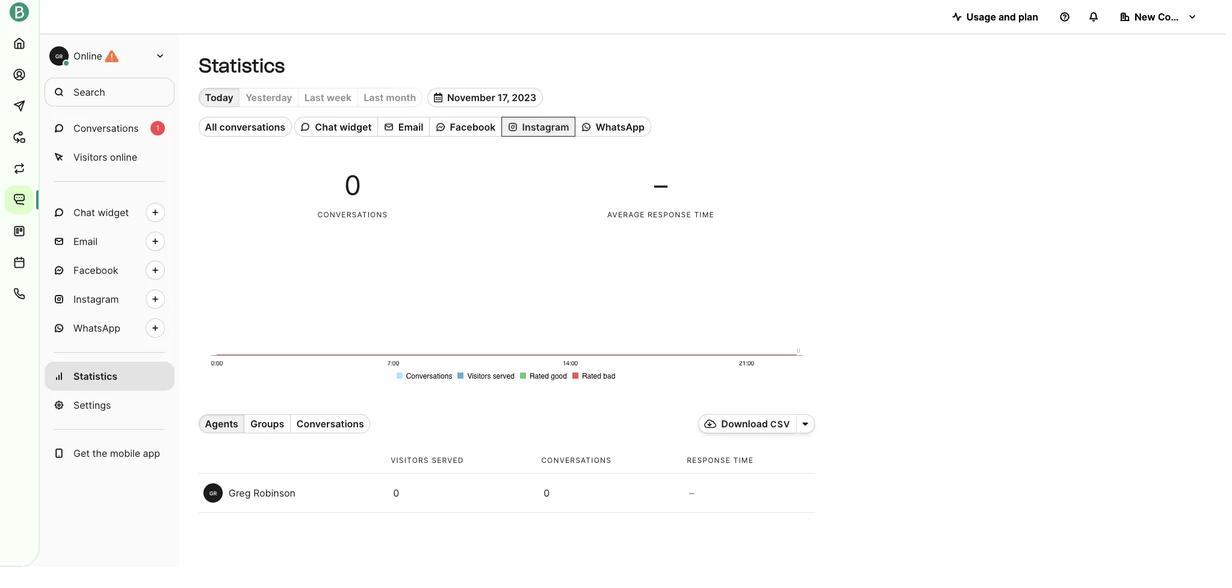 Task type: vqa. For each thing, say whether or not it's contained in the screenshot.
the topmost Time
yes



Task type: describe. For each thing, give the bounding box(es) containing it.
1 vertical spatial chat
[[73, 207, 95, 219]]

whatsapp inside button
[[596, 121, 645, 133]]

email button
[[378, 117, 429, 137]]

conversations inside button
[[220, 121, 286, 133]]

email link
[[45, 227, 175, 256]]

average
[[608, 210, 645, 219]]

facebook link
[[45, 256, 175, 285]]

visitors for visitors served
[[391, 456, 429, 465]]

download
[[722, 418, 768, 430]]

17,
[[498, 92, 510, 104]]

served
[[432, 456, 464, 465]]

search link
[[45, 78, 175, 107]]

groups
[[251, 418, 284, 430]]

2 horizontal spatial conversations
[[542, 456, 612, 465]]

app
[[143, 447, 160, 460]]

agents button
[[199, 414, 244, 434]]

0 horizontal spatial time
[[695, 210, 715, 219]]

chat widget button
[[294, 117, 378, 137]]

gr for online
[[55, 53, 63, 59]]

statistics inside 'link'
[[73, 370, 117, 382]]

conversations button
[[290, 414, 371, 434]]

0 horizontal spatial whatsapp
[[73, 322, 120, 334]]

get the mobile app
[[73, 447, 160, 460]]

csv
[[771, 419, 791, 429]]

widget inside button
[[340, 121, 372, 133]]

1 horizontal spatial conversations
[[318, 210, 388, 219]]

today button
[[199, 88, 239, 107]]

solo image
[[803, 419, 809, 429]]

greg
[[229, 487, 251, 499]]

response
[[648, 210, 692, 219]]

1 vertical spatial chat widget
[[73, 207, 129, 219]]

conversations inside button
[[297, 418, 364, 430]]

visitors served
[[391, 456, 464, 465]]

facebook button
[[429, 117, 502, 137]]

settings
[[73, 399, 111, 411]]

get the mobile app link
[[45, 439, 175, 468]]

1 vertical spatial widget
[[98, 207, 129, 219]]

get
[[73, 447, 90, 460]]

facebook inside button
[[450, 121, 496, 133]]

mobile
[[110, 447, 140, 460]]

usage and plan button
[[943, 5, 1048, 29]]

greg robinson
[[229, 487, 296, 499]]

visitors online link
[[45, 143, 175, 172]]

november 17, 2023
[[447, 92, 537, 104]]

visitors online
[[73, 151, 137, 163]]

search
[[73, 86, 105, 98]]

today
[[205, 92, 234, 104]]

new
[[1135, 11, 1156, 23]]

settings link
[[45, 391, 175, 420]]

2023
[[512, 92, 537, 104]]

1 horizontal spatial 0
[[393, 487, 399, 499]]

statistics link
[[45, 362, 175, 391]]

usage
[[967, 11, 997, 23]]



Task type: locate. For each thing, give the bounding box(es) containing it.
1 vertical spatial –
[[690, 487, 695, 499]]

visitors for visitors online
[[73, 151, 107, 163]]

1 horizontal spatial gr
[[209, 490, 217, 497]]

1 horizontal spatial facebook
[[450, 121, 496, 133]]

november
[[447, 92, 496, 104]]

2 vertical spatial conversations
[[542, 456, 612, 465]]

gr
[[55, 53, 63, 59], [209, 490, 217, 497]]

widget up the email link
[[98, 207, 129, 219]]

widget
[[340, 121, 372, 133], [98, 207, 129, 219]]

whatsapp button
[[575, 117, 651, 137]]

groups button
[[244, 414, 290, 434]]

response
[[687, 456, 731, 465]]

whatsapp
[[596, 121, 645, 133], [73, 322, 120, 334]]

0 vertical spatial email
[[398, 121, 424, 133]]

instagram inside button
[[522, 121, 569, 133]]

statistics up today
[[199, 54, 285, 77]]

1 vertical spatial gr
[[209, 490, 217, 497]]

gr for greg robinson
[[209, 490, 217, 497]]

email left facebook button
[[398, 121, 424, 133]]

0 horizontal spatial facebook
[[73, 264, 118, 276]]

chat
[[315, 121, 337, 133], [73, 207, 95, 219]]

1 vertical spatial time
[[734, 456, 754, 465]]

0 vertical spatial chat widget
[[315, 121, 372, 133]]

0 horizontal spatial 0
[[344, 169, 361, 202]]

0 vertical spatial gr
[[55, 53, 63, 59]]

conversations
[[73, 122, 139, 134], [297, 418, 364, 430], [542, 456, 612, 465]]

the
[[92, 447, 107, 460]]

0 horizontal spatial instagram
[[73, 293, 119, 305]]

0 horizontal spatial email
[[73, 235, 98, 248]]

instagram link
[[45, 285, 175, 314]]

all
[[205, 121, 217, 133]]

1 horizontal spatial email
[[398, 121, 424, 133]]

time right response on the right of page
[[734, 456, 754, 465]]

online
[[110, 151, 137, 163]]

chat inside button
[[315, 121, 337, 133]]

all conversations button
[[199, 117, 292, 137]]

0 horizontal spatial chat
[[73, 207, 95, 219]]

1
[[156, 123, 159, 132]]

november 17, 2023 button
[[428, 88, 543, 107]]

response time
[[687, 456, 754, 465]]

0 vertical spatial conversations
[[73, 122, 139, 134]]

0 horizontal spatial visitors
[[73, 151, 107, 163]]

instagram inside "link"
[[73, 293, 119, 305]]

instagram down 2023
[[522, 121, 569, 133]]

instagram button
[[502, 117, 575, 137]]

1 vertical spatial visitors
[[391, 456, 429, 465]]

0 horizontal spatial –
[[655, 169, 668, 202]]

download csv
[[722, 418, 791, 430]]

0 vertical spatial facebook
[[450, 121, 496, 133]]

facebook
[[450, 121, 496, 133], [73, 264, 118, 276]]

1 horizontal spatial widget
[[340, 121, 372, 133]]

facebook down november
[[450, 121, 496, 133]]

instagram up whatsapp link
[[73, 293, 119, 305]]

0 horizontal spatial conversations
[[220, 121, 286, 133]]

1 horizontal spatial conversations
[[297, 418, 364, 430]]

chat widget inside button
[[315, 121, 372, 133]]

facebook up "instagram" "link" on the bottom of the page
[[73, 264, 118, 276]]

time
[[695, 210, 715, 219], [734, 456, 754, 465]]

chat widget up the email link
[[73, 207, 129, 219]]

online
[[73, 50, 102, 62]]

0 vertical spatial instagram
[[522, 121, 569, 133]]

0 horizontal spatial widget
[[98, 207, 129, 219]]

instagram
[[522, 121, 569, 133], [73, 293, 119, 305]]

email up facebook link at the left of page
[[73, 235, 98, 248]]

robinson
[[253, 487, 296, 499]]

whatsapp link
[[45, 314, 175, 343]]

new company button
[[1111, 5, 1207, 29]]

0 vertical spatial whatsapp
[[596, 121, 645, 133]]

statistics up "settings"
[[73, 370, 117, 382]]

email
[[398, 121, 424, 133], [73, 235, 98, 248]]

company
[[1158, 11, 1203, 23]]

0 vertical spatial conversations
[[220, 121, 286, 133]]

email inside button
[[398, 121, 424, 133]]

1 vertical spatial instagram
[[73, 293, 119, 305]]

visitors left online
[[73, 151, 107, 163]]

plan
[[1019, 11, 1039, 23]]

0 horizontal spatial conversations
[[73, 122, 139, 134]]

agents
[[205, 418, 238, 430]]

1 vertical spatial facebook
[[73, 264, 118, 276]]

0 vertical spatial time
[[695, 210, 715, 219]]

and
[[999, 11, 1017, 23]]

1 horizontal spatial whatsapp
[[596, 121, 645, 133]]

0 vertical spatial widget
[[340, 121, 372, 133]]

time right response
[[695, 210, 715, 219]]

usage and plan
[[967, 11, 1039, 23]]

all conversations
[[205, 121, 286, 133]]

1 horizontal spatial visitors
[[391, 456, 429, 465]]

1 horizontal spatial instagram
[[522, 121, 569, 133]]

chat widget link
[[45, 198, 175, 227]]

0 horizontal spatial statistics
[[73, 370, 117, 382]]

0 horizontal spatial gr
[[55, 53, 63, 59]]

1 horizontal spatial time
[[734, 456, 754, 465]]

1 vertical spatial whatsapp
[[73, 322, 120, 334]]

gr left greg
[[209, 490, 217, 497]]

conversations
[[220, 121, 286, 133], [318, 210, 388, 219]]

– down response on the right of page
[[690, 487, 695, 499]]

visitors
[[73, 151, 107, 163], [391, 456, 429, 465]]

gr left online
[[55, 53, 63, 59]]

0
[[344, 169, 361, 202], [393, 487, 399, 499], [544, 487, 550, 499]]

average response time
[[608, 210, 715, 219]]

1 horizontal spatial statistics
[[199, 54, 285, 77]]

0 vertical spatial visitors
[[73, 151, 107, 163]]

new company
[[1135, 11, 1203, 23]]

2 horizontal spatial 0
[[544, 487, 550, 499]]

1 vertical spatial conversations
[[318, 210, 388, 219]]

1 horizontal spatial –
[[690, 487, 695, 499]]

chat widget left the email button
[[315, 121, 372, 133]]

0 vertical spatial –
[[655, 169, 668, 202]]

1 vertical spatial email
[[73, 235, 98, 248]]

widget left the email button
[[340, 121, 372, 133]]

– up average response time
[[655, 169, 668, 202]]

1 vertical spatial statistics
[[73, 370, 117, 382]]

0 vertical spatial statistics
[[199, 54, 285, 77]]

1 vertical spatial conversations
[[297, 418, 364, 430]]

1 horizontal spatial chat widget
[[315, 121, 372, 133]]

–
[[655, 169, 668, 202], [690, 487, 695, 499]]

visitors left "served"
[[391, 456, 429, 465]]

1 horizontal spatial chat
[[315, 121, 337, 133]]

chat widget
[[315, 121, 372, 133], [73, 207, 129, 219]]

statistics
[[199, 54, 285, 77], [73, 370, 117, 382]]

0 horizontal spatial chat widget
[[73, 207, 129, 219]]

0 vertical spatial chat
[[315, 121, 337, 133]]



